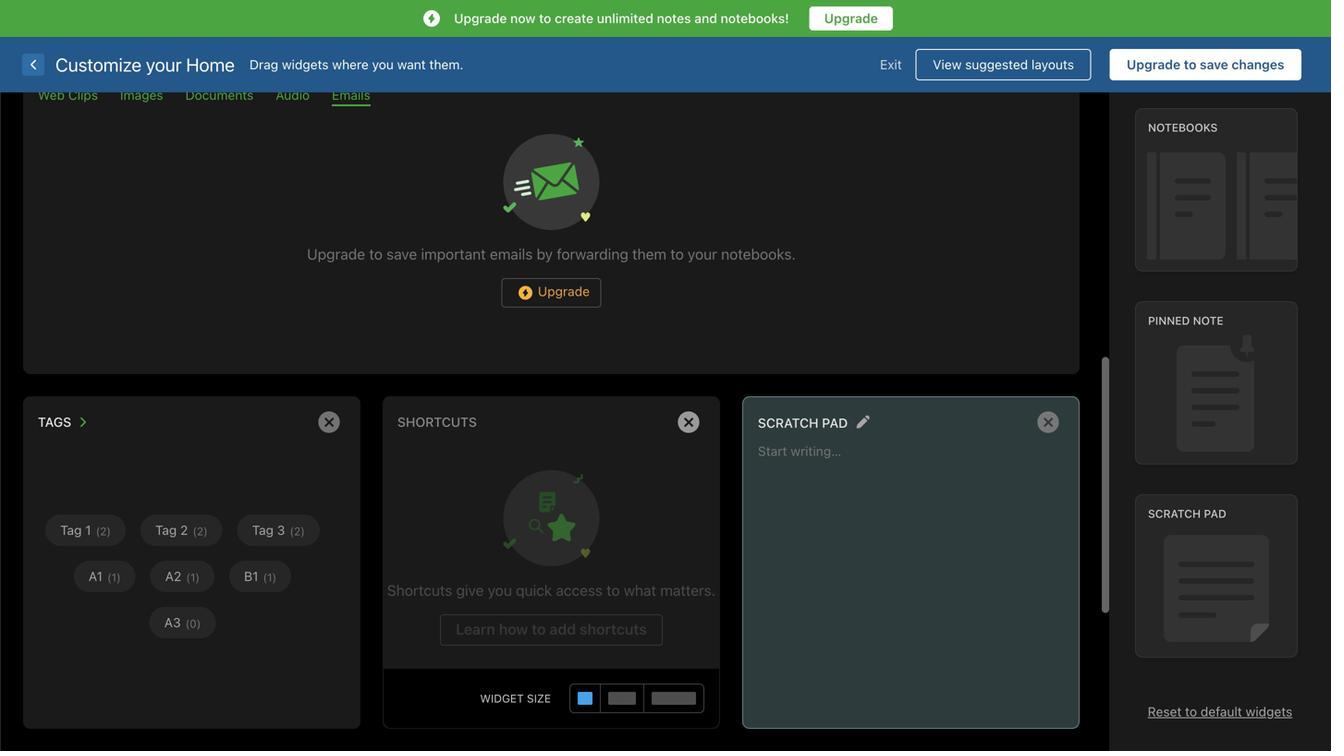 Task type: locate. For each thing, give the bounding box(es) containing it.
remove image
[[1030, 404, 1067, 441]]

widget
[[480, 692, 524, 705]]

1 horizontal spatial remove image
[[670, 404, 707, 441]]

view suggested layouts
[[933, 57, 1074, 72]]

pinned
[[1148, 314, 1190, 327]]

0 horizontal spatial pad
[[822, 415, 848, 431]]

now
[[510, 11, 536, 26]]

pad
[[822, 415, 848, 431], [1204, 507, 1226, 520]]

reset to default widgets
[[1148, 704, 1292, 720]]

widget size small image
[[578, 692, 593, 705]]

pinned note
[[1148, 314, 1223, 327]]

0 vertical spatial to
[[539, 11, 551, 26]]

to inside button
[[1184, 57, 1196, 72]]

upgrade for upgrade
[[824, 11, 878, 26]]

0 horizontal spatial upgrade
[[454, 11, 507, 26]]

exit button
[[866, 49, 916, 80]]

notes
[[657, 11, 691, 26]]

0 vertical spatial scratch
[[758, 415, 819, 431]]

scratch pad
[[758, 415, 848, 431], [1148, 507, 1226, 520]]

suggested
[[965, 57, 1028, 72]]

default
[[1201, 704, 1242, 720]]

notebooks!
[[721, 11, 789, 26]]

to right reset
[[1185, 704, 1197, 720]]

home
[[186, 54, 235, 75]]

scratch pad button
[[758, 410, 848, 434]]

0 horizontal spatial remove image
[[311, 404, 348, 441]]

0 horizontal spatial scratch
[[758, 415, 819, 431]]

1 vertical spatial scratch pad
[[1148, 507, 1226, 520]]

view suggested layouts button
[[916, 49, 1091, 80]]

customize
[[55, 54, 142, 75]]

1 vertical spatial scratch
[[1148, 507, 1201, 520]]

upgrade left save
[[1127, 57, 1181, 72]]

2 horizontal spatial upgrade
[[1127, 57, 1181, 72]]

upgrade
[[454, 11, 507, 26], [824, 11, 878, 26], [1127, 57, 1181, 72]]

upgrade left now
[[454, 11, 507, 26]]

to
[[539, 11, 551, 26], [1184, 57, 1196, 72], [1185, 704, 1197, 720]]

reset
[[1148, 704, 1182, 720]]

1 vertical spatial widgets
[[1246, 704, 1292, 720]]

save
[[1200, 57, 1228, 72]]

upgrade up exit button
[[824, 11, 878, 26]]

view
[[933, 57, 962, 72]]

widgets
[[282, 57, 329, 72], [1246, 704, 1292, 720]]

where
[[332, 57, 369, 72]]

them.
[[429, 57, 463, 72]]

0 horizontal spatial widgets
[[282, 57, 329, 72]]

0 vertical spatial widgets
[[282, 57, 329, 72]]

remove image
[[311, 404, 348, 441], [670, 404, 707, 441]]

0 horizontal spatial scratch pad
[[758, 415, 848, 431]]

to left save
[[1184, 57, 1196, 72]]

widgets right drag
[[282, 57, 329, 72]]

0 vertical spatial pad
[[822, 415, 848, 431]]

1 horizontal spatial widgets
[[1246, 704, 1292, 720]]

widget size
[[480, 692, 551, 705]]

1 vertical spatial pad
[[1204, 507, 1226, 520]]

1 horizontal spatial pad
[[1204, 507, 1226, 520]]

scratch
[[758, 415, 819, 431], [1148, 507, 1201, 520]]

1 vertical spatial to
[[1184, 57, 1196, 72]]

1 horizontal spatial scratch pad
[[1148, 507, 1226, 520]]

upgrade for upgrade now to create unlimited notes and notebooks!
[[454, 11, 507, 26]]

widgets right default
[[1246, 704, 1292, 720]]

1 horizontal spatial upgrade
[[824, 11, 878, 26]]

2 vertical spatial to
[[1185, 704, 1197, 720]]

to right now
[[539, 11, 551, 26]]



Task type: vqa. For each thing, say whether or not it's contained in the screenshot.
Widget Size Medium Icon
yes



Task type: describe. For each thing, give the bounding box(es) containing it.
upgrade to save changes button
[[1110, 49, 1301, 80]]

widget size medium image
[[608, 692, 636, 705]]

note
[[1193, 314, 1223, 327]]

drag widgets where you want them.
[[250, 57, 463, 72]]

you
[[372, 57, 394, 72]]

pad inside button
[[822, 415, 848, 431]]

widget size large image
[[652, 692, 696, 705]]

upgrade to save changes
[[1127, 57, 1284, 72]]

1 horizontal spatial scratch
[[1148, 507, 1201, 520]]

layouts
[[1032, 57, 1074, 72]]

unlimited
[[597, 11, 653, 26]]

want
[[397, 57, 426, 72]]

upgrade for upgrade to save changes
[[1127, 57, 1181, 72]]

edit widget title image
[[856, 415, 870, 429]]

scratch inside button
[[758, 415, 819, 431]]

0 vertical spatial scratch pad
[[758, 415, 848, 431]]

upgrade now to create unlimited notes and notebooks!
[[454, 11, 789, 26]]

reset to default widgets button
[[1148, 704, 1292, 720]]

to for reset
[[1185, 704, 1197, 720]]

1 remove image from the left
[[311, 404, 348, 441]]

your
[[146, 54, 182, 75]]

notebooks
[[1148, 121, 1218, 134]]

2 remove image from the left
[[670, 404, 707, 441]]

upgrade button
[[809, 6, 893, 31]]

customize your home
[[55, 54, 235, 75]]

size
[[527, 692, 551, 705]]

changes
[[1232, 57, 1284, 72]]

drag
[[250, 57, 278, 72]]

and
[[694, 11, 717, 26]]

to for upgrade
[[1184, 57, 1196, 72]]

create
[[555, 11, 593, 26]]

exit
[[880, 57, 902, 72]]



